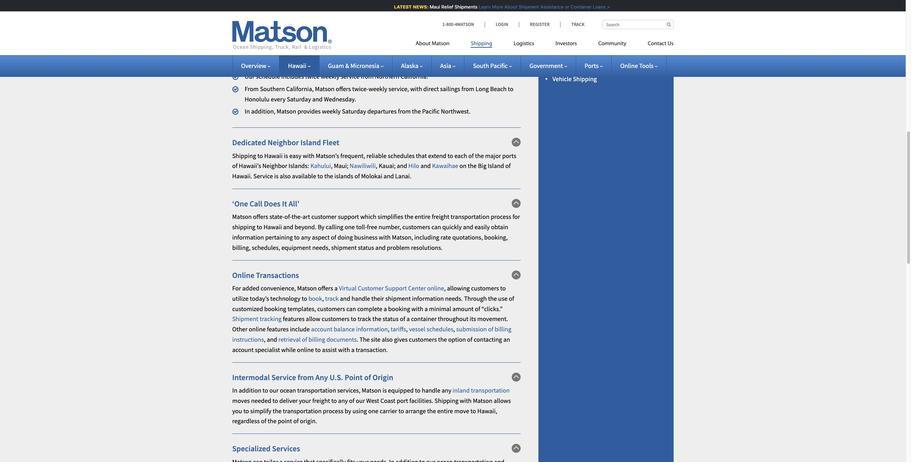 Task type: describe. For each thing, give the bounding box(es) containing it.
the up mainland
[[410, 32, 421, 42]]

origin.
[[300, 417, 317, 425]]

the down the distinguished
[[369, 45, 380, 55]]

templates,
[[288, 305, 316, 313]]

matson left provides
[[277, 107, 296, 115]]

the inside matson offers state-of-the-art customer support which simplifies the entire freight transportation process for shipping to hawaii and beyond. by calling one toll-free number, customers can quickly and easily obtain information pertaining to any aspect of doing business with matson, including rate quotations, booking, billing, schedules, equipment needs, shipment status and problem resolutions.
[[405, 213, 414, 221]]

news:
[[412, 4, 427, 10]]

for
[[513, 213, 520, 221]]

following
[[422, 32, 454, 42]]

to left the 'each'
[[448, 152, 453, 160]]

1 vertical spatial service
[[341, 72, 360, 80]]

hawaii up includes
[[288, 62, 306, 70]]

on the big island of hawaii. service is also available to the islands of molokai and lanai.
[[232, 162, 511, 180]]

service inside on the big island of hawaii. service is also available to the islands of molokai and lanai.
[[253, 172, 273, 180]]

added
[[242, 284, 259, 292]]

matson down the origin
[[362, 386, 381, 394]]

to inside the '. the site also gives customers the option of contacting an account specialist while online to assist with a transaction.'
[[315, 346, 321, 354]]

a down their
[[384, 305, 387, 313]]

and up specialist
[[267, 335, 277, 343]]

online transactions
[[232, 270, 299, 280]]

u.s. inside today, matson's service to hawaii is distinguished by the following features: the best service frequency to and from the u.s. mainland
[[382, 45, 395, 55]]

and down "that"
[[421, 162, 431, 170]]

shipping inside shipping to hawaii is easy with matson's frequent, reliable schedules that extend to each of the major ports of hawaii's neighbor islands:
[[232, 152, 256, 160]]

also inside on the big island of hawaii. service is also available to the islands of molokai and lanai.
[[280, 172, 291, 180]]

and inside and handle their shipment information needs. through the use of customized booking templates, customers can complete a booking with a minimal amount of "clicks." shipment tracking
[[340, 294, 350, 302]]

of up the hawaii.
[[232, 162, 238, 170]]

center
[[408, 284, 426, 292]]

kauai;
[[379, 162, 396, 170]]

of down ports
[[505, 162, 511, 170]]

, left maui;
[[331, 162, 333, 170]]

customers inside , allowing customers to utilize today's technology to
[[471, 284, 499, 292]]

offers inside matson offers state-of-the-art customer support which simplifies the entire freight transportation process for shipping to hawaii and beyond. by calling one toll-free number, customers can quickly and easily obtain information pertaining to any aspect of doing business with matson, including rate quotations, booking, billing, schedules, equipment needs, shipment status and problem resolutions.
[[253, 213, 268, 221]]

reliable
[[367, 152, 387, 160]]

using
[[353, 407, 367, 415]]

, inside , allowing customers to utilize today's technology to
[[444, 284, 446, 292]]

the up point
[[273, 407, 282, 415]]

customers inside matson offers state-of-the-art customer support which simplifies the entire freight transportation process for shipping to hawaii and beyond. by calling one toll-free number, customers can quickly and easily obtain information pertaining to any aspect of doing business with matson, including rate quotations, booking, billing, schedules, equipment needs, shipment status and problem resolutions.
[[402, 223, 430, 231]]

, left track link at left
[[322, 294, 324, 302]]

container
[[411, 315, 437, 323]]

relief
[[440, 4, 452, 10]]

0 vertical spatial west
[[336, 60, 349, 68]]

1 horizontal spatial shipment
[[517, 4, 538, 10]]

and inside from southern california, matson offers twice-weekly service, with direct sailings from long beach to honolulu every saturday and wednesday.
[[312, 95, 323, 103]]

'one call does it all'
[[232, 199, 299, 209]]

entire inside matson offers state-of-the-art customer support which simplifies the entire freight transportation process for shipping to hawaii and beyond. by calling one toll-free number, customers can quickly and easily obtain information pertaining to any aspect of doing business with matson, including rate quotations, booking, billing, schedules, equipment needs, shipment status and problem resolutions.
[[415, 213, 431, 221]]

to right your
[[331, 396, 337, 405]]

matson inside matson offers state-of-the-art customer support which simplifies the entire freight transportation process for shipping to hawaii and beyond. by calling one toll-free number, customers can quickly and easily obtain information pertaining to any aspect of doing business with matson, including rate quotations, booking, billing, schedules, equipment needs, shipment status and problem resolutions.
[[232, 213, 252, 221]]

1 horizontal spatial every
[[392, 60, 407, 68]]

offers left six
[[266, 60, 281, 68]]

port
[[397, 396, 408, 405]]

of down simplify
[[261, 417, 266, 425]]

information inside and handle their shipment information needs. through the use of customized booking templates, customers can complete a booking with a minimal amount of "clicks." shipment tracking
[[412, 294, 444, 302]]

Search search field
[[602, 20, 674, 29]]

hawaii's
[[239, 162, 261, 170]]

transportation down intermodal service from any u.s. point of origin at the left bottom of page
[[297, 386, 336, 394]]

, down throughout
[[454, 325, 455, 333]]

2 horizontal spatial u.s.
[[553, 48, 563, 56]]

from down micronesia at the left top of page
[[361, 72, 374, 80]]

specialized services
[[232, 444, 300, 454]]

and left the problem
[[375, 243, 386, 252]]

is inside shipping to hawaii is easy with matson's frequent, reliable schedules that extend to each of the major ports of hawaii's neighbor islands:
[[284, 152, 288, 160]]

to up facilities. at the bottom left
[[415, 386, 421, 394]]

of right point
[[293, 417, 299, 425]]

offers inside from southern california, matson offers twice-weekly service, with direct sailings from long beach to honolulu every saturday and wednesday.
[[336, 85, 351, 93]]

2 vertical spatial service
[[272, 372, 296, 382]]

a up container
[[425, 305, 428, 313]]

the up "our schedule includes twice weekly service from northern california."
[[325, 60, 334, 68]]

for added convenience, matson offers a virtual customer support center online
[[232, 284, 444, 292]]

of down the through
[[475, 305, 480, 313]]

is inside in addition to our ocean transportation services, matson is equipped to handle any inland transportation moves needed to deliver your freight to any of our west coast port facilities. shipping with matson allows you to simplify the transportation process by using one carrier to arrange the entire move to hawaii, regardless of the point of origin.
[[383, 386, 387, 394]]

vehicle shipping link
[[553, 75, 597, 83]]

the right departures
[[412, 107, 421, 115]]

ports link
[[585, 62, 603, 70]]

with inside matson offers state-of-the-art customer support which simplifies the entire freight transportation process for shipping to hawaii and beyond. by calling one toll-free number, customers can quickly and easily obtain information pertaining to any aspect of doing business with matson, including rate quotations, booking, billing, schedules, equipment needs, shipment status and problem resolutions.
[[379, 233, 391, 241]]

to down port
[[399, 407, 404, 415]]

with inside shipping to hawaii is easy with matson's frequent, reliable schedules that extend to each of the major ports of hawaii's neighbor islands:
[[303, 152, 315, 160]]

matson up book
[[297, 284, 317, 292]]

needs.
[[445, 294, 463, 302]]

booking,
[[484, 233, 508, 241]]

customers inside 'features allow customers to track the status of a container throughout its movement. other online features include'
[[322, 315, 350, 323]]

matson up our
[[245, 60, 264, 68]]

matson down inland transportation link
[[473, 396, 493, 405]]

inland transportation link
[[453, 386, 510, 394]]

art
[[303, 213, 310, 221]]

ports
[[502, 152, 516, 160]]

from up twice
[[311, 60, 324, 68]]

other
[[472, 60, 486, 68]]

to left deliver
[[273, 396, 278, 405]]

from left the any
[[298, 372, 314, 382]]

weekly inside from southern california, matson offers twice-weekly service, with direct sailings from long beach to honolulu every saturday and wednesday.
[[369, 85, 387, 93]]

, left vessel in the left bottom of the page
[[406, 325, 408, 333]]

and up quotations,
[[463, 223, 473, 231]]

customer
[[311, 213, 337, 221]]

from inside from southern california, matson offers twice-weekly service, with direct sailings from long beach to honolulu every saturday and wednesday.
[[462, 85, 474, 93]]

government
[[530, 62, 563, 70]]

addition,
[[251, 107, 275, 115]]

book link
[[309, 294, 322, 302]]

0 vertical spatial neighbor
[[268, 137, 299, 147]]

the down facilities. at the bottom left
[[427, 407, 436, 415]]

of right "point"
[[364, 372, 371, 382]]

rates/rules
[[568, 34, 599, 43]]

demurrage
[[604, 48, 634, 56]]

a inside the '. the site also gives customers the option of contacting an account specialist while online to assist with a transaction.'
[[351, 346, 355, 354]]

vessel
[[409, 325, 425, 333]]

support
[[385, 284, 407, 292]]

1 booking from the left
[[264, 305, 286, 313]]

of inside the '. the site also gives customers the option of contacting an account specialist while online to assist with a transaction.'
[[467, 335, 473, 343]]

learn more about shipment assistance or container loans > link
[[478, 4, 609, 10]]

transaction.
[[356, 346, 388, 354]]

by
[[318, 223, 325, 231]]

deliver
[[279, 396, 298, 405]]

to up templates,
[[302, 294, 307, 302]]

to up needed
[[263, 386, 268, 394]]

entire inside in addition to our ocean transportation services, matson is equipped to handle any inland transportation moves needed to deliver your freight to any of our west coast port facilities. shipping with matson allows you to simplify the transportation process by using one carrier to arrange the entire move to hawaii, regardless of the point of origin.
[[437, 407, 453, 415]]

to right &
[[366, 60, 372, 68]]

u.s. detention and demurrage link
[[553, 48, 634, 56]]

twice
[[305, 72, 320, 80]]

to right you
[[243, 407, 249, 415]]

moves
[[232, 396, 250, 405]]

about matson
[[416, 41, 450, 47]]

the inside and handle their shipment information needs. through the use of customized booking templates, customers can complete a booking with a minimal amount of "clicks." shipment tracking
[[488, 294, 497, 302]]

billing inside submission of billing instructions
[[495, 325, 512, 333]]

online for online tools
[[620, 62, 638, 70]]

coast inside in addition to our ocean transportation services, matson is equipped to handle any inland transportation moves needed to deliver your freight to any of our west coast port facilities. shipping with matson allows you to simplify the transportation process by using one carrier to arrange the entire move to hawaii, regardless of the point of origin.
[[381, 396, 396, 405]]

maui;
[[334, 162, 348, 170]]

account balance information link
[[311, 325, 388, 333]]

offers up book , track
[[318, 284, 333, 292]]

0 horizontal spatial u.s.
[[330, 372, 343, 382]]

vessel schedules
[[553, 21, 598, 29]]

online for its
[[249, 325, 266, 333]]

customers inside the '. the site also gives customers the option of contacting an account specialist while online to assist with a transaction.'
[[409, 335, 437, 343]]

backtop image for specialized services
[[512, 444, 521, 453]]

with inside the '. the site also gives customers the option of contacting an account specialist while online to assist with a transaction.'
[[338, 346, 350, 354]]

the left point
[[268, 417, 277, 425]]

login link
[[485, 21, 519, 27]]

in for in addition, matson provides weekly saturday departures from the pacific northwest.
[[245, 107, 250, 115]]

and up the ports link
[[592, 48, 603, 56]]

information inside matson offers state-of-the-art customer support which simplifies the entire freight transportation process for shipping to hawaii and beyond. by calling one toll-free number, customers can quickly and easily obtain information pertaining to any aspect of doing business with matson, including rate quotations, booking, billing, schedules, equipment needs, shipment status and problem resolutions.
[[232, 233, 264, 241]]

of down services,
[[349, 396, 355, 405]]

of right the 'each'
[[469, 152, 474, 160]]

carrier
[[380, 407, 397, 415]]

our
[[245, 72, 255, 80]]

handle inside and handle their shipment information needs. through the use of customized booking templates, customers can complete a booking with a minimal amount of "clicks." shipment tracking
[[352, 294, 370, 302]]

island inside on the big island of hawaii. service is also available to the islands of molokai and lanai.
[[488, 162, 504, 170]]

search image
[[667, 22, 671, 27]]

0 vertical spatial pacific
[[490, 62, 508, 70]]

of right use at the bottom right
[[509, 294, 514, 302]]

number,
[[379, 223, 401, 231]]

login
[[496, 21, 508, 27]]

retrieval of billing documents link
[[278, 335, 357, 343]]

, up specialist
[[264, 335, 266, 343]]

0 vertical spatial island
[[301, 137, 321, 147]]

to up equipment
[[294, 233, 300, 241]]

shipping down ports
[[573, 75, 597, 83]]

by inside in addition to our ocean transportation services, matson is equipped to handle any inland transportation moves needed to deliver your freight to any of our west coast port facilities. shipping with matson allows you to simplify the transportation process by using one carrier to arrange the entire move to hawaii, regardless of the point of origin.
[[345, 407, 351, 415]]

1 vertical spatial pacific
[[422, 107, 440, 115]]

ports
[[585, 62, 599, 70]]

about inside the top menu navigation
[[416, 41, 431, 47]]

latest
[[393, 4, 410, 10]]

1 horizontal spatial schedules
[[427, 325, 454, 333]]

backtop image for dedicated neighbor island fleet
[[512, 138, 521, 147]]

0 vertical spatial our
[[269, 386, 279, 394]]

matson inside from southern california, matson offers twice-weekly service, with direct sailings from long beach to honolulu every saturday and wednesday.
[[315, 85, 335, 93]]

instructions
[[232, 335, 264, 343]]

matson inside the top menu navigation
[[432, 41, 450, 47]]

south pacific link
[[473, 62, 512, 70]]

, left tariffs 'link'
[[388, 325, 390, 333]]

0 vertical spatial coast
[[350, 60, 365, 68]]

the down 'kahului'
[[324, 172, 333, 180]]

neighbor inside shipping to hawaii is easy with matson's frequent, reliable schedules that extend to each of the major ports of hawaii's neighbor islands:
[[262, 162, 287, 170]]

vessel
[[553, 21, 569, 29]]

customers inside and handle their shipment information needs. through the use of customized booking templates, customers can complete a booking with a minimal amount of "clicks." shipment tracking
[[317, 305, 345, 313]]

any down services,
[[338, 396, 348, 405]]

, and retrieval of billing documents
[[264, 335, 357, 343]]

california.
[[401, 72, 428, 80]]

1-800-4matson link
[[443, 21, 485, 27]]

0 vertical spatial track
[[325, 294, 339, 302]]

account balance information , tariffs , vessel schedules ,
[[311, 325, 456, 333]]

shipment tracking link
[[232, 315, 282, 323]]

800-
[[446, 21, 455, 27]]

and handle their shipment information needs. through the use of customized booking templates, customers can complete a booking with a minimal amount of "clicks." shipment tracking
[[232, 294, 514, 323]]

the right on
[[468, 162, 477, 170]]

, down reliable
[[376, 162, 378, 170]]

vessel schedules link
[[553, 21, 598, 29]]

to right move
[[471, 407, 476, 415]]

to inside from southern california, matson offers twice-weekly service, with direct sailings from long beach to honolulu every saturday and wednesday.
[[508, 85, 514, 93]]

from right departures
[[398, 107, 411, 115]]

service inside today, matson's service to hawaii is distinguished by the following features: the best service frequency to and from the u.s. mainland
[[263, 45, 287, 55]]

through
[[464, 294, 487, 302]]

customized
[[232, 305, 263, 313]]

handle inside in addition to our ocean transportation services, matson is equipped to handle any inland transportation moves needed to deliver your freight to any of our west coast port facilities. shipping with matson allows you to simplify the transportation process by using one carrier to arrange the entire move to hawaii, regardless of the point of origin.
[[422, 386, 440, 394]]

and inside today, matson's service to hawaii is distinguished by the following features: the best service frequency to and from the u.s. mainland
[[335, 45, 348, 55]]

overview link
[[241, 62, 271, 70]]

features:
[[456, 32, 485, 42]]

the inside 'features allow customers to track the status of a container throughout its movement. other online features include'
[[373, 315, 381, 323]]

kawaihae link
[[432, 162, 458, 170]]

site
[[371, 335, 381, 343]]

transportation up allows on the bottom right
[[471, 386, 510, 394]]

track
[[571, 21, 585, 27]]

to right shipping
[[257, 223, 262, 231]]

wednesday.
[[324, 95, 356, 103]]

california,
[[286, 85, 314, 93]]

addition
[[239, 386, 261, 394]]

their
[[371, 294, 384, 302]]

track link
[[325, 294, 339, 302]]

process inside matson offers state-of-the-art customer support which simplifies the entire freight transportation process for shipping to hawaii and beyond. by calling one toll-free number, customers can quickly and easily obtain information pertaining to any aspect of doing business with matson, including rate quotations, booking, billing, schedules, equipment needs, shipment status and problem resolutions.
[[491, 213, 511, 221]]

business
[[354, 233, 378, 241]]

and down of-
[[283, 223, 293, 231]]

hawaii inside today, matson's service to hawaii is distinguished by the following features: the best service frequency to and from the u.s. mainland
[[321, 32, 344, 42]]

matson,
[[392, 233, 413, 241]]

process inside in addition to our ocean transportation services, matson is equipped to handle any inland transportation moves needed to deliver your freight to any of our west coast port facilities. shipping with matson allows you to simplify the transportation process by using one carrier to arrange the entire move to hawaii, regardless of the point of origin.
[[323, 407, 343, 415]]

to inside on the big island of hawaii. service is also available to the islands of molokai and lanai.
[[318, 172, 323, 180]]



Task type: vqa. For each thing, say whether or not it's contained in the screenshot.
By utilizing a variety of computer technologies including Internet, Electronic Data Interchange (EDI), e-mail, and fax Matson provides timely, concise information throughout all phases of your shipment. Our fully integrated customer support applications provide access to freight transaction information from pickup through delivery.  Matson is committed to working with you to create customized e-commerce programs that provide comprehensive transportation solutions. We strive to deliver the information you need, when you need it and in the format you desire. If one of our products does not satisfy your needs, let us know and we will work with you to develop a customized solution.
no



Task type: locate. For each thing, give the bounding box(es) containing it.
0 horizontal spatial track
[[325, 294, 339, 302]]

online down shipment tracking link
[[249, 325, 266, 333]]

1 vertical spatial by
[[345, 407, 351, 415]]

information down center
[[412, 294, 444, 302]]

any inside matson offers state-of-the-art customer support which simplifies the entire freight transportation process for shipping to hawaii and beyond. by calling one toll-free number, customers can quickly and easily obtain information pertaining to any aspect of doing business with matson, including rate quotations, booking, billing, schedules, equipment needs, shipment status and problem resolutions.
[[301, 233, 311, 241]]

online for online transactions
[[232, 270, 254, 280]]

online for account
[[297, 346, 314, 354]]

backtop image for online transactions
[[512, 270, 521, 279]]

the down today,
[[232, 45, 245, 55]]

allowing
[[447, 284, 470, 292]]

shipment inside and handle their shipment information needs. through the use of customized booking templates, customers can complete a booking with a minimal amount of "clicks." shipment tracking
[[385, 294, 411, 302]]

, allowing customers to utilize today's technology to
[[232, 284, 506, 302]]

with down california.
[[410, 85, 422, 93]]

can inside and handle their shipment information needs. through the use of customized booking templates, customers can complete a booking with a minimal amount of "clicks." shipment tracking
[[346, 305, 356, 313]]

entire up including
[[415, 213, 431, 221]]

also down islands:
[[280, 172, 291, 180]]

a down documents
[[351, 346, 355, 354]]

retrieval
[[278, 335, 301, 343]]

the inside shipping to hawaii is easy with matson's frequent, reliable schedules that extend to each of the major ports of hawaii's neighbor islands:
[[475, 152, 484, 160]]

fleet
[[323, 137, 339, 147]]

1 backtop image from the top
[[512, 138, 521, 147]]

about right more
[[503, 4, 516, 10]]

to up use at the bottom right
[[500, 284, 506, 292]]

the
[[232, 45, 245, 55], [360, 335, 370, 343]]

of inside matson offers state-of-the-art customer support which simplifies the entire freight transportation process for shipping to hawaii and beyond. by calling one toll-free number, customers can quickly and easily obtain information pertaining to any aspect of doing business with matson, including rate quotations, booking, billing, schedules, equipment needs, shipment status and problem resolutions.
[[331, 233, 336, 241]]

1 vertical spatial account
[[232, 346, 254, 354]]

1 horizontal spatial also
[[382, 335, 393, 343]]

every down southern
[[271, 95, 286, 103]]

every left 14
[[392, 60, 407, 68]]

schedule
[[256, 72, 280, 80]]

saturday down california,
[[287, 95, 311, 103]]

account up the retrieval of billing documents link
[[311, 325, 333, 333]]

today,
[[232, 32, 254, 42]]

any left inland
[[442, 386, 451, 394]]

0 horizontal spatial island
[[301, 137, 321, 147]]

with inside from southern california, matson offers twice-weekly service, with direct sailings from long beach to honolulu every saturday and wednesday.
[[410, 85, 422, 93]]

1 horizontal spatial by
[[400, 32, 408, 42]]

vehicle
[[553, 75, 572, 83]]

freight inside in addition to our ocean transportation services, matson is equipped to handle any inland transportation moves needed to deliver your freight to any of our west coast port facilities. shipping with matson allows you to simplify the transportation process by using one carrier to arrange the entire move to hawaii, regardless of the point of origin.
[[312, 396, 330, 405]]

1 vertical spatial freight
[[312, 396, 330, 405]]

allows
[[494, 396, 511, 405]]

1 horizontal spatial handle
[[422, 386, 440, 394]]

1 horizontal spatial in
[[245, 107, 250, 115]]

shipping up "hawaii's"
[[232, 152, 256, 160]]

1 horizontal spatial one
[[368, 407, 378, 415]]

1 vertical spatial about
[[416, 41, 431, 47]]

offers up wednesday.
[[336, 85, 351, 93]]

maui
[[428, 4, 439, 10]]

molokai
[[361, 172, 382, 180]]

with inside and handle their shipment information needs. through the use of customized booking templates, customers can complete a booking with a minimal amount of "clicks." shipment tracking
[[412, 305, 423, 313]]

1 vertical spatial coast
[[381, 396, 396, 405]]

a inside 'features allow customers to track the status of a container throughout its movement. other online features include'
[[407, 315, 410, 323]]

state-
[[270, 213, 285, 221]]

0 vertical spatial shipment
[[517, 4, 538, 10]]

dedicated neighbor island fleet
[[232, 137, 339, 147]]

by left the using
[[345, 407, 351, 415]]

online up for
[[232, 270, 254, 280]]

islands:
[[289, 162, 309, 170]]

logistics link
[[503, 37, 545, 52]]

1 vertical spatial schedules
[[427, 325, 454, 333]]

option
[[448, 335, 466, 343]]

1 horizontal spatial saturday
[[342, 107, 366, 115]]

of inside submission of billing instructions
[[488, 325, 494, 333]]

0 horizontal spatial online
[[232, 270, 254, 280]]

a up vessel in the left bottom of the page
[[407, 315, 410, 323]]

0 vertical spatial also
[[280, 172, 291, 180]]

0 horizontal spatial booking
[[264, 305, 286, 313]]

problem
[[387, 243, 410, 252]]

u.s. right the any
[[330, 372, 343, 382]]

0 vertical spatial every
[[392, 60, 407, 68]]

1 vertical spatial can
[[346, 305, 356, 313]]

weekly down wednesday.
[[322, 107, 341, 115]]

asia link
[[440, 62, 456, 70]]

mainland
[[397, 45, 428, 55]]

of down nawiliwili
[[355, 172, 360, 180]]

status inside 'features allow customers to track the status of a container throughout its movement. other online features include'
[[383, 315, 399, 323]]

freight up 'quickly'
[[432, 213, 449, 221]]

latest news: maui relief shipments learn more about shipment assistance or container loans >
[[393, 4, 609, 10]]

from southern california, matson offers twice-weekly service, with direct sailings from long beach to honolulu every saturday and wednesday.
[[245, 85, 514, 103]]

hawaii up northern
[[373, 60, 391, 68]]

island
[[301, 137, 321, 147], [488, 162, 504, 170]]

1 horizontal spatial billing
[[495, 325, 512, 333]]

status up account balance information , tariffs , vessel schedules ,
[[383, 315, 399, 323]]

0 horizontal spatial our
[[269, 386, 279, 394]]

free
[[367, 223, 377, 231]]

tariff
[[553, 34, 566, 43]]

handle up complete in the bottom left of the page
[[352, 294, 370, 302]]

1 horizontal spatial u.s.
[[382, 45, 395, 55]]

0 horizontal spatial schedules
[[388, 152, 415, 160]]

1 vertical spatial shipment
[[232, 315, 258, 323]]

minimal
[[429, 305, 451, 313]]

of down submission
[[467, 335, 473, 343]]

top menu navigation
[[416, 37, 674, 52]]

the inside the '. the site also gives customers the option of contacting an account specialist while online to assist with a transaction.'
[[438, 335, 447, 343]]

shipment inside and handle their shipment information needs. through the use of customized booking templates, customers can complete a booking with a minimal amount of "clicks." shipment tracking
[[232, 315, 258, 323]]

0 vertical spatial online
[[620, 62, 638, 70]]

community link
[[588, 37, 637, 52]]

1 vertical spatial weekly
[[369, 85, 387, 93]]

kahului , maui; nawiliwili , kauai; and hilo and kawaihae
[[310, 162, 458, 170]]

schedules up "hilo"
[[388, 152, 415, 160]]

0 vertical spatial information
[[232, 233, 264, 241]]

schedules inside shipping to hawaii is easy with matson's frequent, reliable schedules that extend to each of the major ports of hawaii's neighbor islands:
[[388, 152, 415, 160]]

1-
[[443, 21, 446, 27]]

matson up shipping
[[232, 213, 252, 221]]

equipped
[[388, 386, 414, 394]]

2 backtop image from the top
[[512, 373, 521, 381]]

shipment inside matson offers state-of-the-art customer support which simplifies the entire freight transportation process for shipping to hawaii and beyond. by calling one toll-free number, customers can quickly and easily obtain information pertaining to any aspect of doing business with matson, including rate quotations, booking, billing, schedules, equipment needs, shipment status and problem resolutions.
[[331, 243, 357, 252]]

track down complete in the bottom left of the page
[[358, 315, 371, 323]]

track down 'for added convenience, matson offers a virtual customer support center online'
[[325, 294, 339, 302]]

by inside today, matson's service to hawaii is distinguished by the following features: the best service frequency to and from the u.s. mainland
[[400, 32, 408, 42]]

0 vertical spatial service
[[287, 32, 311, 42]]

0 horizontal spatial freight
[[312, 396, 330, 405]]

include
[[290, 325, 310, 333]]

one inside matson offers state-of-the-art customer support which simplifies the entire freight transportation process for shipping to hawaii and beyond. by calling one toll-free number, customers can quickly and easily obtain information pertaining to any aspect of doing business with matson, including rate quotations, booking, billing, schedules, equipment needs, shipment status and problem resolutions.
[[345, 223, 355, 231]]

0 horizontal spatial every
[[271, 95, 286, 103]]

account inside the '. the site also gives customers the option of contacting an account specialist while online to assist with a transaction.'
[[232, 346, 254, 354]]

service
[[263, 45, 287, 55], [253, 172, 273, 180], [272, 372, 296, 382]]

to up "hawaii's"
[[257, 152, 263, 160]]

saturday down wednesday.
[[342, 107, 366, 115]]

weekly for service
[[321, 72, 340, 80]]

0 vertical spatial about
[[503, 4, 516, 10]]

backtop image for 'one call does it all'
[[512, 199, 521, 208]]

of inside 'features allow customers to track the status of a container throughout its movement. other online features include'
[[400, 315, 405, 323]]

0 horizontal spatial process
[[323, 407, 343, 415]]

"clicks."
[[482, 305, 503, 313]]

0 vertical spatial account
[[311, 325, 333, 333]]

hawaii inside shipping to hawaii is easy with matson's frequent, reliable schedules that extend to each of the major ports of hawaii's neighbor islands:
[[264, 152, 283, 160]]

features
[[283, 315, 305, 323], [267, 325, 289, 333]]

toll-
[[356, 223, 367, 231]]

transportation down your
[[283, 407, 322, 415]]

billing up an
[[495, 325, 512, 333]]

handle
[[352, 294, 370, 302], [422, 386, 440, 394]]

is left easy
[[284, 152, 288, 160]]

blue matson logo with ocean, shipping, truck, rail and logistics written beneath it. image
[[232, 21, 332, 50]]

our
[[269, 386, 279, 394], [356, 396, 365, 405]]

1 horizontal spatial process
[[491, 213, 511, 221]]

a up track link at left
[[334, 284, 338, 292]]

is inside on the big island of hawaii. service is also available to the islands of molokai and lanai.
[[274, 172, 279, 180]]

saturday inside from southern california, matson offers twice-weekly service, with direct sailings from long beach to honolulu every saturday and wednesday.
[[287, 95, 311, 103]]

service up ocean
[[272, 372, 296, 382]]

1 horizontal spatial our
[[356, 396, 365, 405]]

schedules,
[[252, 243, 280, 252]]

1 horizontal spatial service
[[341, 72, 360, 80]]

coast right &
[[350, 60, 365, 68]]

0 horizontal spatial about
[[416, 41, 431, 47]]

1 vertical spatial backtop image
[[512, 373, 521, 381]]

backtop image
[[512, 270, 521, 279], [512, 373, 521, 381], [512, 444, 521, 453]]

submission of billing instructions link
[[232, 325, 512, 343]]

freight inside matson offers state-of-the-art customer support which simplifies the entire freight transportation process for shipping to hawaii and beyond. by calling one toll-free number, customers can quickly and easily obtain information pertaining to any aspect of doing business with matson, including rate quotations, booking, billing, schedules, equipment needs, shipment status and problem resolutions.
[[432, 213, 449, 221]]

1 horizontal spatial online
[[620, 62, 638, 70]]

with inside in addition to our ocean transportation services, matson is equipped to handle any inland transportation moves needed to deliver your freight to any of our west coast port facilities. shipping with matson allows you to simplify the transportation process by using one carrier to arrange the entire move to hawaii, regardless of the point of origin.
[[460, 396, 472, 405]]

to right beach
[[508, 85, 514, 93]]

1 vertical spatial online
[[232, 270, 254, 280]]

0 horizontal spatial the
[[232, 45, 245, 55]]

online right center
[[427, 284, 444, 292]]

investors link
[[545, 37, 588, 52]]

with up container
[[412, 305, 423, 313]]

transportation inside matson offers state-of-the-art customer support which simplifies the entire freight transportation process for shipping to hawaii and beyond. by calling one toll-free number, customers can quickly and easily obtain information pertaining to any aspect of doing business with matson, including rate quotations, booking, billing, schedules, equipment needs, shipment status and problem resolutions.
[[451, 213, 490, 221]]

None search field
[[602, 20, 674, 29]]

island up easy
[[301, 137, 321, 147]]

weekly for saturday
[[322, 107, 341, 115]]

customers up the through
[[471, 284, 499, 292]]

from up guam & micronesia link
[[350, 45, 367, 55]]

1 horizontal spatial the
[[360, 335, 370, 343]]

0 vertical spatial shipment
[[331, 243, 357, 252]]

west inside in addition to our ocean transportation services, matson is equipped to handle any inland transportation moves needed to deliver your freight to any of our west coast port facilities. shipping with matson allows you to simplify the transportation process by using one carrier to arrange the entire move to hawaii, regardless of the point of origin.
[[366, 396, 379, 405]]

is inside today, matson's service to hawaii is distinguished by the following features: the best service frequency to and from the u.s. mainland
[[346, 32, 351, 42]]

beach
[[490, 85, 507, 93]]

1 horizontal spatial booking
[[388, 305, 410, 313]]

1 backtop image from the top
[[512, 270, 521, 279]]

of down include on the bottom left
[[302, 335, 307, 343]]

0 horizontal spatial service
[[287, 32, 311, 42]]

frequency
[[289, 45, 324, 55]]

transportation
[[451, 213, 490, 221], [297, 386, 336, 394], [471, 386, 510, 394], [283, 407, 322, 415]]

1 vertical spatial one
[[368, 407, 378, 415]]

0 horizontal spatial one
[[345, 223, 355, 231]]

shipment down doing
[[331, 243, 357, 252]]

shipping inside "link"
[[471, 41, 492, 47]]

0 vertical spatial entire
[[415, 213, 431, 221]]

utilize
[[232, 294, 249, 302]]

backtop image for intermodal service from any u.s. point of origin
[[512, 373, 521, 381]]

shipping inside in addition to our ocean transportation services, matson is equipped to handle any inland transportation moves needed to deliver your freight to any of our west coast port facilities. shipping with matson allows you to simplify the transportation process by using one carrier to arrange the entire move to hawaii, regardless of the point of origin.
[[435, 396, 459, 405]]

1 vertical spatial matson's
[[316, 152, 339, 160]]

1 vertical spatial online
[[249, 325, 266, 333]]

matson's up 'kahului'
[[316, 152, 339, 160]]

aspect
[[312, 233, 330, 241]]

online down the , and retrieval of billing documents
[[297, 346, 314, 354]]

1 vertical spatial information
[[412, 294, 444, 302]]

in inside in addition to our ocean transportation services, matson is equipped to handle any inland transportation moves needed to deliver your freight to any of our west coast port facilities. shipping with matson allows you to simplify the transportation process by using one carrier to arrange the entire move to hawaii, regardless of the point of origin.
[[232, 386, 237, 394]]

1 vertical spatial every
[[271, 95, 286, 103]]

frequent,
[[340, 152, 365, 160]]

can inside matson offers state-of-the-art customer support which simplifies the entire freight transportation process for shipping to hawaii and beyond. by calling one toll-free number, customers can quickly and easily obtain information pertaining to any aspect of doing business with matson, including rate quotations, booking, billing, schedules, equipment needs, shipment status and problem resolutions.
[[432, 223, 441, 231]]

of up the tariffs
[[400, 315, 405, 323]]

use
[[498, 294, 508, 302]]

the inside today, matson's service to hawaii is distinguished by the following features: the best service frequency to and from the u.s. mainland
[[232, 45, 245, 55]]

submission of billing instructions
[[232, 325, 512, 343]]

in down honolulu
[[245, 107, 250, 115]]

account
[[311, 325, 333, 333], [232, 346, 254, 354]]

intermodal
[[232, 372, 270, 382]]

to down the retrieval of billing documents link
[[315, 346, 321, 354]]

book , track
[[309, 294, 339, 302]]

2 booking from the left
[[388, 305, 410, 313]]

of
[[469, 152, 474, 160], [232, 162, 238, 170], [505, 162, 511, 170], [355, 172, 360, 180], [331, 233, 336, 241], [509, 294, 514, 302], [475, 305, 480, 313], [400, 315, 405, 323], [488, 325, 494, 333], [302, 335, 307, 343], [467, 335, 473, 343], [364, 372, 371, 382], [349, 396, 355, 405], [261, 417, 266, 425], [293, 417, 299, 425]]

'one
[[232, 199, 248, 209]]

any right than
[[461, 60, 470, 68]]

from inside today, matson's service to hawaii is distinguished by the following features: the best service frequency to and from the u.s. mainland
[[350, 45, 367, 55]]

0 vertical spatial process
[[491, 213, 511, 221]]

0 vertical spatial features
[[283, 315, 305, 323]]

long
[[476, 85, 489, 93]]

0 horizontal spatial also
[[280, 172, 291, 180]]

2 horizontal spatial online
[[427, 284, 444, 292]]

matson's up best
[[256, 32, 286, 42]]

1 vertical spatial shipment
[[385, 294, 411, 302]]

hawaii down the state-
[[264, 223, 282, 231]]

from inside from southern california, matson offers twice-weekly service, with direct sailings from long beach to honolulu every saturday and wednesday.
[[245, 85, 259, 93]]

one inside in addition to our ocean transportation services, matson is equipped to handle any inland transportation moves needed to deliver your freight to any of our west coast port facilities. shipping with matson allows you to simplify the transportation process by using one carrier to arrange the entire move to hawaii, regardless of the point of origin.
[[368, 407, 378, 415]]

kahului link
[[310, 162, 331, 170]]

coast up carrier
[[381, 396, 396, 405]]

1 horizontal spatial account
[[311, 325, 333, 333]]

0 horizontal spatial coast
[[350, 60, 365, 68]]

status inside matson offers state-of-the-art customer support which simplifies the entire freight transportation process for shipping to hawaii and beyond. by calling one toll-free number, customers can quickly and easily obtain information pertaining to any aspect of doing business with matson, including rate quotations, booking, billing, schedules, equipment needs, shipment status and problem resolutions.
[[358, 243, 374, 252]]

matson's inside shipping to hawaii is easy with matson's frequent, reliable schedules that extend to each of the major ports of hawaii's neighbor islands:
[[316, 152, 339, 160]]

matson
[[432, 41, 450, 47], [245, 60, 264, 68], [315, 85, 335, 93], [277, 107, 296, 115], [232, 213, 252, 221], [297, 284, 317, 292], [362, 386, 381, 394], [473, 396, 493, 405]]

0 vertical spatial one
[[345, 223, 355, 231]]

one down support on the top of page
[[345, 223, 355, 231]]

1 horizontal spatial shipment
[[385, 294, 411, 302]]

in for in addition to our ocean transportation services, matson is equipped to handle any inland transportation moves needed to deliver your freight to any of our west coast port facilities. shipping with matson allows you to simplify the transportation process by using one carrier to arrange the entire move to hawaii, regardless of the point of origin.
[[232, 386, 237, 394]]

easy
[[289, 152, 301, 160]]

track inside 'features allow customers to track the status of a container throughout its movement. other online features include'
[[358, 315, 371, 323]]

1 vertical spatial billing
[[309, 335, 325, 343]]

0 vertical spatial matson's
[[256, 32, 286, 42]]

every inside from southern california, matson offers twice-weekly service, with direct sailings from long beach to honolulu every saturday and wednesday.
[[271, 95, 286, 103]]

specialist
[[255, 346, 280, 354]]

1 vertical spatial saturday
[[342, 107, 366, 115]]

information down shipping
[[232, 233, 264, 241]]

0 vertical spatial the
[[232, 45, 245, 55]]

online tools
[[620, 62, 654, 70]]

online inside the '. the site also gives customers the option of contacting an account specialist while online to assist with a transaction.'
[[297, 346, 314, 354]]

available
[[292, 172, 316, 180]]

0 horizontal spatial billing
[[309, 335, 325, 343]]

0 horizontal spatial information
[[232, 233, 264, 241]]

of-
[[285, 213, 292, 221]]

1 vertical spatial features
[[267, 325, 289, 333]]

0 vertical spatial saturday
[[287, 95, 311, 103]]

2 backtop image from the top
[[512, 199, 521, 208]]

freight
[[432, 213, 449, 221], [312, 396, 330, 405]]

1 vertical spatial island
[[488, 162, 504, 170]]

hawaii down 'dedicated neighbor island fleet'
[[264, 152, 283, 160]]

service down &
[[341, 72, 360, 80]]

0 vertical spatial schedules
[[388, 152, 415, 160]]

customers down vessel in the left bottom of the page
[[409, 335, 437, 343]]

in addition to our ocean transportation services, matson is equipped to handle any inland transportation moves needed to deliver your freight to any of our west coast port facilities. shipping with matson allows you to simplify the transportation process by using one carrier to arrange the entire move to hawaii, regardless of the point of origin.
[[232, 386, 511, 425]]

any down beyond.
[[301, 233, 311, 241]]

3 backtop image from the top
[[512, 444, 521, 453]]

easily
[[475, 223, 490, 231]]

call
[[250, 199, 262, 209]]

service inside today, matson's service to hawaii is distinguished by the following features: the best service frequency to and from the u.s. mainland
[[287, 32, 311, 42]]

matson's
[[256, 32, 286, 42], [316, 152, 339, 160]]

throughout
[[438, 315, 469, 323]]

0 vertical spatial service
[[263, 45, 287, 55]]

&
[[345, 62, 349, 70]]

hawaii inside matson offers state-of-the-art customer support which simplifies the entire freight transportation process for shipping to hawaii and beyond. by calling one toll-free number, customers can quickly and easily obtain information pertaining to any aspect of doing business with matson, including rate quotations, booking, billing, schedules, equipment needs, shipment status and problem resolutions.
[[264, 223, 282, 231]]

to inside today, matson's service to hawaii is distinguished by the following features: the best service frequency to and from the u.s. mainland
[[312, 32, 319, 42]]

2 vertical spatial online
[[297, 346, 314, 354]]

investors
[[556, 41, 577, 47]]

hawaii
[[321, 32, 344, 42], [373, 60, 391, 68], [288, 62, 306, 70], [264, 152, 283, 160], [264, 223, 282, 231]]

2 vertical spatial information
[[356, 325, 388, 333]]

neighbor up easy
[[268, 137, 299, 147]]

and inside on the big island of hawaii. service is also available to the islands of molokai and lanai.
[[384, 172, 394, 180]]

1 vertical spatial neighbor
[[262, 162, 287, 170]]

from
[[350, 45, 367, 55], [245, 85, 259, 93]]

can
[[432, 223, 441, 231], [346, 305, 356, 313]]

customers up balance
[[322, 315, 350, 323]]

vessel schedules link
[[409, 325, 454, 333]]

in up the moves
[[232, 386, 237, 394]]

0 vertical spatial status
[[358, 243, 374, 252]]

also inside the '. the site also gives customers the option of contacting an account specialist while online to assist with a transaction.'
[[382, 335, 393, 343]]

logistics
[[514, 41, 534, 47]]

specialized
[[232, 444, 271, 454]]

and down kauai;
[[384, 172, 394, 180]]

1 horizontal spatial coast
[[381, 396, 396, 405]]

best
[[246, 45, 261, 55]]

1 vertical spatial service
[[253, 172, 273, 180]]

0 horizontal spatial pacific
[[422, 107, 440, 115]]

matson's inside today, matson's service to hawaii is distinguished by the following features: the best service frequency to and from the u.s. mainland
[[256, 32, 286, 42]]

weekly down northern
[[369, 85, 387, 93]]

matson offers state-of-the-art customer support which simplifies the entire freight transportation process for shipping to hawaii and beyond. by calling one toll-free number, customers can quickly and easily obtain information pertaining to any aspect of doing business with matson, including rate quotations, booking, billing, schedules, equipment needs, shipment status and problem resolutions.
[[232, 213, 520, 252]]

1 horizontal spatial status
[[383, 315, 399, 323]]

1 horizontal spatial matson's
[[316, 152, 339, 160]]

to inside 'features allow customers to track the status of a container throughout its movement. other online features include'
[[351, 315, 356, 323]]

the-
[[292, 213, 303, 221]]

and up lanai.
[[397, 162, 407, 170]]

more
[[431, 60, 446, 68]]

the inside the '. the site also gives customers the option of contacting an account specialist while online to assist with a transaction.'
[[360, 335, 370, 343]]

and down the virtual
[[340, 294, 350, 302]]

includes
[[281, 72, 304, 80]]

one right the using
[[368, 407, 378, 415]]

1 vertical spatial in
[[232, 386, 237, 394]]

of down movement.
[[488, 325, 494, 333]]

entire left move
[[437, 407, 453, 415]]

1 vertical spatial our
[[356, 396, 365, 405]]

online inside 'features allow customers to track the status of a container throughout its movement. other online features include'
[[249, 325, 266, 333]]

and
[[335, 45, 348, 55], [592, 48, 603, 56], [312, 95, 323, 103], [397, 162, 407, 170], [421, 162, 431, 170], [384, 172, 394, 180], [283, 223, 293, 231], [463, 223, 473, 231], [375, 243, 386, 252], [340, 294, 350, 302], [267, 335, 277, 343]]

0 vertical spatial backtop image
[[512, 270, 521, 279]]

matson down "our schedule includes twice weekly service from northern california."
[[315, 85, 335, 93]]

shipment
[[517, 4, 538, 10], [232, 315, 258, 323]]

backtop image
[[512, 138, 521, 147], [512, 199, 521, 208]]

container
[[569, 4, 590, 10]]

tools
[[639, 62, 654, 70]]

1 horizontal spatial from
[[350, 45, 367, 55]]

0 horizontal spatial west
[[336, 60, 349, 68]]

to up 'account balance information' link
[[351, 315, 356, 323]]

service up six
[[263, 45, 287, 55]]

1 horizontal spatial freight
[[432, 213, 449, 221]]

1 horizontal spatial pacific
[[490, 62, 508, 70]]

1 horizontal spatial can
[[432, 223, 441, 231]]

1 vertical spatial entire
[[437, 407, 453, 415]]

backtop image up ports
[[512, 138, 521, 147]]

today's
[[250, 294, 269, 302]]

service down "hawaii's"
[[253, 172, 273, 180]]

sailings
[[440, 85, 460, 93]]

, left allowing
[[444, 284, 446, 292]]

register
[[530, 21, 550, 27]]

our schedule includes twice weekly service from northern california.
[[245, 72, 428, 80]]



